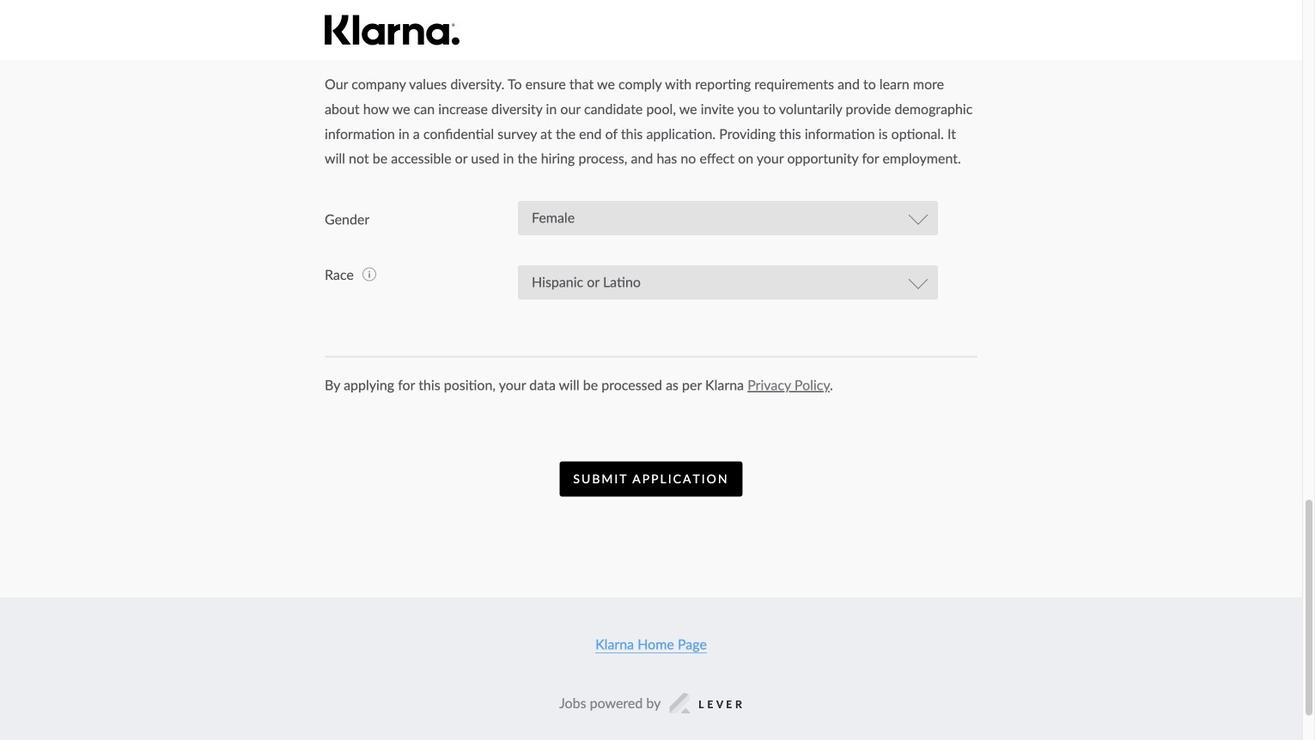 Task type: locate. For each thing, give the bounding box(es) containing it.
click to see details about each option. image
[[363, 268, 376, 282]]

klarna logo image
[[325, 15, 460, 45]]



Task type: describe. For each thing, give the bounding box(es) containing it.
lever logo image
[[670, 694, 743, 714]]



Task type: vqa. For each thing, say whether or not it's contained in the screenshot.
"Lever logo"
yes



